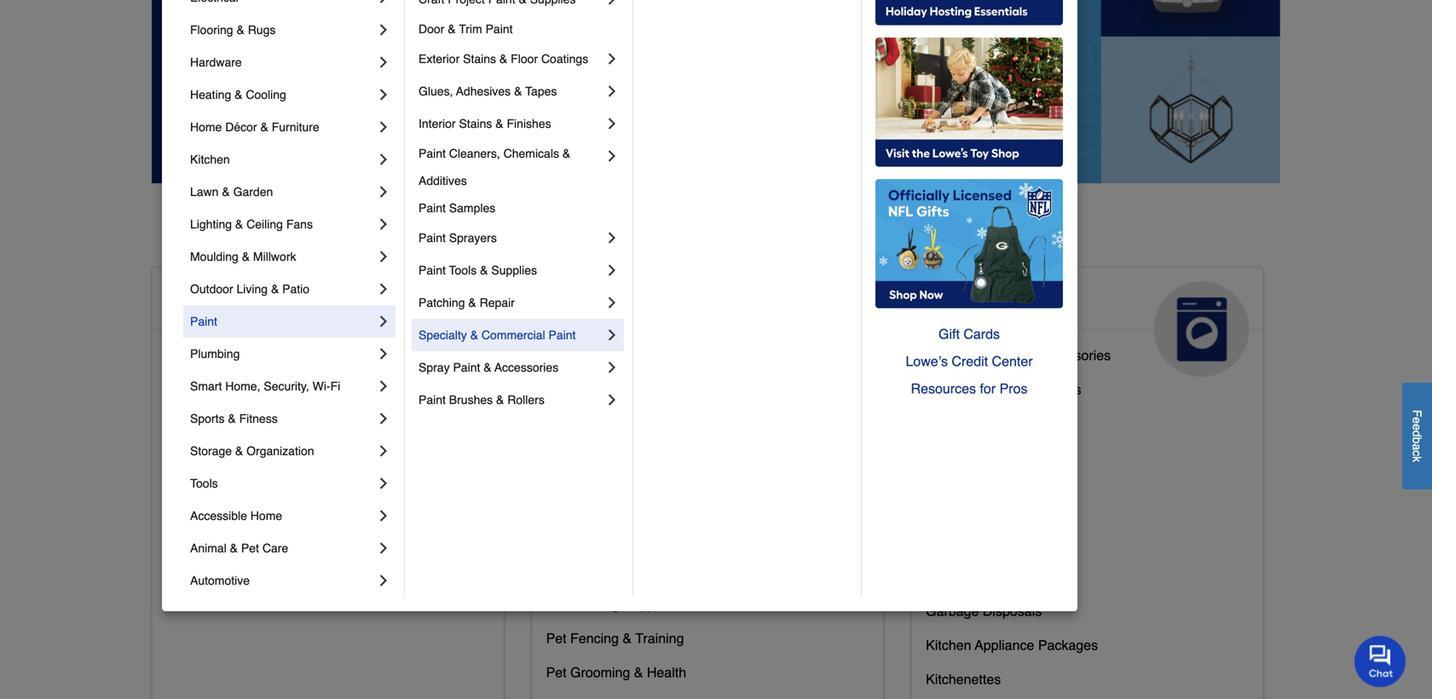 Task type: describe. For each thing, give the bounding box(es) containing it.
kitchen link
[[190, 143, 375, 176]]

pet clippers, scissors & brushes
[[546, 475, 692, 511]]

officially licensed n f l gifts. shop now. image
[[876, 179, 1063, 309]]

0 vertical spatial animal & pet care link
[[533, 268, 883, 377]]

c
[[1411, 450, 1424, 456]]

fencing
[[570, 630, 619, 646]]

clothing
[[570, 528, 620, 544]]

1 vertical spatial accessible home
[[190, 509, 282, 523]]

chevron right image for paint
[[375, 313, 392, 330]]

specialty
[[419, 328, 467, 342]]

home inside home décor & furniture link
[[190, 120, 222, 134]]

home inside accessible entry & home link
[[284, 416, 320, 431]]

paint right commercial
[[549, 328, 576, 342]]

chevron right image for home
[[375, 119, 392, 136]]

home down moulding & millwork link
[[298, 288, 364, 315]]

& inside pet clothing & accessories link
[[624, 528, 633, 544]]

gates
[[623, 562, 660, 578]]

0 vertical spatial accessible home link
[[153, 268, 504, 377]]

feeding
[[570, 596, 620, 612]]

exterior
[[419, 52, 460, 66]]

accessible for "accessible bedroom" 'link'
[[166, 381, 231, 397]]

sports & fitness link
[[190, 402, 375, 435]]

daily assistance
[[166, 484, 266, 500]]

center
[[992, 353, 1033, 369]]

chevron right image for smart home, security, wi-fi
[[375, 378, 392, 395]]

resources for pros link
[[876, 375, 1063, 402]]

k
[[1411, 456, 1424, 462]]

chevron right image for animal & pet care
[[375, 540, 392, 557]]

1 horizontal spatial animal & pet care
[[546, 288, 693, 343]]

chevron right image for paint tools & supplies
[[604, 262, 621, 279]]

paint tools & supplies
[[419, 263, 537, 277]]

pet for pet beds, houses, & furniture
[[546, 409, 567, 425]]

pet clippers, scissors & brushes link
[[546, 473, 744, 524]]

aids
[[308, 552, 334, 568]]

gift cards link
[[876, 321, 1063, 348]]

supplies up the houses,
[[607, 375, 659, 390]]

chevron right image for heating
[[375, 86, 392, 103]]

clippers,
[[570, 475, 624, 491]]

appliances link
[[912, 268, 1263, 377]]

pet fencing & training
[[546, 630, 684, 646]]

& inside lawn & garden link
[[222, 185, 230, 199]]

lowe's
[[906, 353, 948, 369]]

& inside paint tools & supplies link
[[480, 263, 488, 277]]

chevron right image for hardware
[[375, 54, 392, 71]]

paint cleaners, chemicals & additives link
[[419, 140, 604, 194]]

doors
[[570, 562, 607, 578]]

kitchen appliance packages
[[926, 637, 1098, 653]]

spray
[[419, 361, 450, 374]]

& inside exterior stains & floor coatings link
[[500, 52, 508, 66]]

glues, adhesives & tapes
[[419, 84, 557, 98]]

accessories for appliance parts & accessories
[[1038, 347, 1111, 363]]

millwork
[[253, 250, 296, 263]]

for
[[980, 381, 996, 396]]

paint samples
[[419, 201, 496, 215]]

credit
[[952, 353, 988, 369]]

gift
[[939, 326, 960, 342]]

0 vertical spatial accessible home
[[166, 288, 364, 315]]

1 horizontal spatial tools
[[449, 263, 477, 277]]

sports & fitness
[[190, 412, 278, 425]]

chemicals
[[504, 147, 559, 160]]

chevron right image for specialty
[[604, 327, 621, 344]]

pros
[[1000, 381, 1028, 396]]

floor
[[511, 52, 538, 66]]

moulding & millwork
[[190, 250, 296, 263]]

kitchen for kitchen appliance packages
[[926, 637, 972, 653]]

paint right spray at left
[[453, 361, 480, 374]]

1 horizontal spatial furniture
[[676, 409, 730, 425]]

1 vertical spatial kitchen
[[235, 450, 281, 465]]

plumbing link
[[190, 338, 375, 370]]

door & trim paint
[[419, 22, 513, 36]]

home décor & furniture
[[190, 120, 319, 134]]

accessories for spray paint & accessories
[[495, 361, 559, 374]]

rugs
[[248, 23, 276, 37]]

chevron right image for paint brushes & rollers
[[604, 391, 621, 408]]

sprayers
[[449, 231, 497, 245]]

paint cleaners, chemicals & additives
[[419, 147, 574, 188]]

paint right trim on the top
[[486, 22, 513, 36]]

pet clothing & accessories
[[546, 528, 710, 544]]

& inside the sports & fitness link
[[228, 412, 236, 425]]

glues,
[[419, 84, 453, 98]]

rollers
[[508, 393, 545, 407]]

paint brushes & rollers link
[[419, 384, 604, 416]]

security,
[[264, 379, 309, 393]]

kitchenettes
[[926, 671, 1001, 687]]

chevron right image for outdoor
[[375, 281, 392, 298]]

door
[[419, 22, 444, 36]]

accessible bedroom link
[[166, 378, 291, 412]]

chevron right image for glues,
[[604, 83, 621, 100]]

daily assistance link
[[166, 480, 266, 514]]

appliances image
[[1154, 281, 1250, 377]]

2 e from the top
[[1411, 424, 1424, 430]]

outdoor living & patio
[[190, 282, 310, 296]]

d
[[1411, 430, 1424, 437]]

garbage
[[926, 603, 979, 619]]

stains for exterior
[[463, 52, 496, 66]]

beverage & wine chillers
[[926, 381, 1081, 397]]

injury
[[166, 518, 200, 534]]

chevron right image for plumbing
[[375, 345, 392, 362]]

f e e d b a c k
[[1411, 410, 1424, 462]]

& inside outdoor living & patio "link"
[[271, 282, 279, 296]]

accessible for accessible entry & home link
[[166, 416, 231, 431]]

& inside "pet beds, houses, & furniture" link
[[663, 409, 672, 425]]

appliances
[[926, 288, 1053, 315]]

cleaning
[[570, 443, 624, 459]]

paint samples link
[[419, 194, 621, 222]]

flooring & rugs
[[190, 23, 276, 37]]

commercial
[[482, 328, 545, 342]]

patching & repair link
[[419, 286, 604, 319]]

brushes inside paint brushes & rollers link
[[449, 393, 493, 407]]

paint for paint brushes & rollers
[[419, 393, 446, 407]]

accessible down the daily assistance
[[190, 509, 247, 523]]

chevron right image for sports & fitness
[[375, 410, 392, 427]]

garbage disposals link
[[926, 599, 1042, 633]]

wheelchairs & mobility aids
[[166, 552, 334, 568]]

stains for interior
[[459, 117, 492, 130]]

& inside paint cleaners, chemicals & additives
[[563, 147, 571, 160]]

chevron right image for lighting & ceiling fans
[[375, 216, 392, 233]]

fitness
[[239, 412, 278, 425]]

accessible bathroom
[[166, 347, 294, 363]]

lighting
[[190, 217, 232, 231]]

animal inside animal & pet care
[[546, 288, 626, 315]]

assistance
[[200, 484, 266, 500]]

garden
[[233, 185, 273, 199]]

livestock supplies
[[546, 375, 659, 390]]

0 vertical spatial appliance
[[926, 347, 986, 363]]

outdoor
[[190, 282, 233, 296]]

daily
[[166, 484, 197, 500]]

chillers
[[1036, 381, 1081, 397]]

1 vertical spatial accessible home link
[[190, 500, 375, 532]]

wheelchairs
[[166, 552, 241, 568]]

& inside pet doors & gates 'link'
[[611, 562, 620, 578]]

chevron right image for spray
[[604, 359, 621, 376]]

relief
[[203, 518, 238, 534]]

paint for paint sprayers
[[419, 231, 446, 245]]

ceiling
[[247, 217, 283, 231]]

beverage & wine chillers link
[[926, 378, 1081, 412]]

patching & repair
[[419, 296, 515, 309]]

chevron right image for patching & repair
[[604, 294, 621, 311]]

heating & cooling
[[190, 88, 286, 101]]



Task type: vqa. For each thing, say whether or not it's contained in the screenshot.
the Daily on the left of the page
yes



Task type: locate. For each thing, give the bounding box(es) containing it.
chevron right image for paint cleaners, chemicals & additives
[[604, 147, 621, 165]]

stains down trim on the top
[[463, 52, 496, 66]]

& inside specialty & commercial paint link
[[470, 328, 478, 342]]

paint for paint
[[190, 315, 217, 328]]

& inside moulding & millwork link
[[242, 250, 250, 263]]

care up livestock
[[546, 315, 599, 343]]

0 horizontal spatial tools
[[190, 477, 218, 490]]

visit the lowe's toy shop. image
[[876, 38, 1063, 167]]

supplies down paint sprayers "link"
[[491, 263, 537, 277]]

& inside lighting & ceiling fans link
[[235, 217, 243, 231]]

storage & organization
[[190, 444, 314, 458]]

0 horizontal spatial care
[[262, 541, 288, 555]]

paint down spray at left
[[419, 393, 446, 407]]

injury relief & physical therapy link
[[166, 514, 359, 548]]

scissors
[[628, 475, 680, 491]]

accessories
[[1038, 347, 1111, 363], [495, 361, 559, 374], [637, 528, 710, 544]]

0 horizontal spatial kitchen
[[190, 153, 230, 166]]

paint inside "link"
[[419, 231, 446, 245]]

injury relief & physical therapy
[[166, 518, 359, 534]]

patching
[[419, 296, 465, 309]]

chevron right image for accessible home
[[375, 507, 392, 524]]

holiday hosting essentials. image
[[876, 0, 1063, 26]]

pet for pet cleaning & waste supplies
[[546, 443, 567, 459]]

supplies down 'gates' on the bottom of page
[[624, 596, 676, 612]]

& inside 'pet grooming & health' link
[[634, 665, 643, 680]]

1 vertical spatial tools
[[190, 477, 218, 490]]

paint down paint samples at the top of the page
[[419, 231, 446, 245]]

appliance parts & accessories
[[926, 347, 1111, 363]]

hardware
[[190, 55, 242, 69]]

& inside patching & repair link
[[468, 296, 476, 309]]

pet for pet doors & gates
[[546, 562, 567, 578]]

0 vertical spatial tools
[[449, 263, 477, 277]]

paint for paint tools & supplies
[[419, 263, 446, 277]]

1 vertical spatial stains
[[459, 117, 492, 130]]

specialty & commercial paint
[[419, 328, 576, 342]]

& inside paint brushes & rollers link
[[496, 393, 504, 407]]

& inside pet cleaning & waste supplies link
[[628, 443, 637, 459]]

2 horizontal spatial accessories
[[1038, 347, 1111, 363]]

accessible home image
[[394, 281, 490, 377]]

& inside glues, adhesives & tapes link
[[514, 84, 522, 98]]

storage
[[190, 444, 232, 458]]

1 vertical spatial animal & pet care link
[[190, 532, 375, 564]]

home down 'tools' link
[[250, 509, 282, 523]]

lawn & garden
[[190, 185, 273, 199]]

pet grooming & health
[[546, 665, 686, 680]]

cleaners,
[[449, 147, 500, 160]]

& inside pet clippers, scissors & brushes
[[683, 475, 692, 491]]

accessible bedroom
[[166, 381, 291, 397]]

f e e d b a c k button
[[1403, 383, 1432, 489]]

0 vertical spatial furniture
[[272, 120, 319, 134]]

pet cleaning & waste supplies
[[546, 443, 735, 459]]

0 horizontal spatial animal & pet care
[[190, 541, 288, 555]]

paint down additives
[[419, 201, 446, 215]]

pet beds, houses, & furniture link
[[546, 405, 730, 439]]

paint sprayers
[[419, 231, 497, 245]]

chevron right image for moulding & millwork
[[375, 248, 392, 265]]

tools
[[449, 263, 477, 277], [190, 477, 218, 490]]

0 vertical spatial animal & pet care
[[546, 288, 693, 343]]

pet inside animal & pet care
[[656, 288, 693, 315]]

chevron right image
[[375, 0, 392, 6], [604, 50, 621, 67], [375, 54, 392, 71], [604, 147, 621, 165], [375, 216, 392, 233], [375, 248, 392, 265], [604, 262, 621, 279], [604, 294, 621, 311], [375, 313, 392, 330], [375, 345, 392, 362], [375, 378, 392, 395], [604, 391, 621, 408], [375, 410, 392, 427], [375, 442, 392, 460], [375, 507, 392, 524], [375, 540, 392, 557]]

pet beds, houses, & furniture
[[546, 409, 730, 425]]

waste
[[641, 443, 679, 459]]

e up b
[[1411, 424, 1424, 430]]

& inside accessible entry & home link
[[271, 416, 280, 431]]

furniture
[[272, 120, 319, 134], [676, 409, 730, 425]]

heating & cooling link
[[190, 78, 375, 111]]

paint down the outdoor on the left top of page
[[190, 315, 217, 328]]

& inside spray paint & accessories link
[[484, 361, 492, 374]]

samples
[[449, 201, 496, 215]]

flooring & rugs link
[[190, 14, 375, 46]]

& inside heating & cooling link
[[235, 88, 243, 101]]

chevron right image for exterior stains & floor coatings
[[604, 50, 621, 67]]

stains
[[463, 52, 496, 66], [459, 117, 492, 130]]

spray paint & accessories
[[419, 361, 559, 374]]

animal & pet care down relief
[[190, 541, 288, 555]]

home décor & furniture link
[[190, 111, 375, 143]]

wine
[[1001, 381, 1032, 397]]

accessible up sports
[[166, 381, 231, 397]]

adhesives
[[456, 84, 511, 98]]

accessible kitchen link
[[166, 446, 281, 480]]

enjoy savings year-round. no matter what you're shopping for, find what you need at a great price. image
[[152, 0, 1281, 183]]

appliance down disposals
[[975, 637, 1035, 653]]

plumbing
[[190, 347, 240, 361]]

training
[[636, 630, 684, 646]]

1 vertical spatial animal
[[190, 541, 227, 555]]

1 horizontal spatial care
[[546, 315, 599, 343]]

pet inside 'link'
[[546, 562, 567, 578]]

animal & pet care up livestock supplies
[[546, 288, 693, 343]]

paint link
[[190, 305, 375, 338]]

kitchen up lawn
[[190, 153, 230, 166]]

0 vertical spatial stains
[[463, 52, 496, 66]]

accessible down moulding
[[166, 288, 291, 315]]

& inside storage & organization link
[[235, 444, 243, 458]]

0 vertical spatial animal
[[546, 288, 626, 315]]

pet grooming & health link
[[546, 661, 686, 695]]

1 vertical spatial appliance
[[975, 637, 1035, 653]]

beverage
[[926, 381, 984, 397]]

home,
[[225, 379, 260, 393]]

accessible up the daily assistance
[[166, 450, 231, 465]]

interior stains & finishes
[[419, 117, 551, 130]]

finishes
[[507, 117, 551, 130]]

animal down paint tools & supplies link on the top of the page
[[546, 288, 626, 315]]

0 horizontal spatial animal & pet care link
[[190, 532, 375, 564]]

pet clothing & accessories link
[[546, 524, 710, 558]]

kitchen down garbage
[[926, 637, 972, 653]]

appliance
[[926, 347, 986, 363], [975, 637, 1035, 653]]

care
[[546, 315, 599, 343], [262, 541, 288, 555]]

lowe's credit center link
[[876, 348, 1063, 375]]

heating
[[190, 88, 231, 101]]

stains up cleaners,
[[459, 117, 492, 130]]

tools link
[[190, 467, 375, 500]]

pet for pet clothing & accessories
[[546, 528, 567, 544]]

pet inside pet clippers, scissors & brushes
[[546, 475, 567, 491]]

smart
[[190, 379, 222, 393]]

accessories up rollers
[[495, 361, 559, 374]]

mobility
[[258, 552, 304, 568]]

chevron right image for paint
[[604, 229, 621, 246]]

pet for pet feeding supplies
[[546, 596, 567, 612]]

resources
[[911, 381, 976, 396]]

chevron right image for flooring
[[375, 21, 392, 38]]

pet cleaning & waste supplies link
[[546, 439, 735, 473]]

supplies
[[491, 263, 537, 277], [607, 375, 659, 390], [683, 443, 735, 459], [624, 596, 676, 612]]

chevron right image
[[604, 0, 621, 8], [375, 21, 392, 38], [604, 83, 621, 100], [375, 86, 392, 103], [604, 115, 621, 132], [375, 119, 392, 136], [375, 151, 392, 168], [375, 183, 392, 200], [604, 229, 621, 246], [375, 281, 392, 298], [604, 327, 621, 344], [604, 359, 621, 376], [375, 475, 392, 492], [375, 572, 392, 589]]

0 vertical spatial brushes
[[449, 393, 493, 407]]

brushes down clippers,
[[546, 496, 596, 511]]

kitchen down accessible entry & home link
[[235, 450, 281, 465]]

& inside "flooring & rugs" link
[[237, 23, 245, 37]]

& inside animal & pet care
[[632, 288, 650, 315]]

paint up the patching
[[419, 263, 446, 277]]

lawn
[[190, 185, 219, 199]]

& inside home décor & furniture link
[[260, 120, 268, 134]]

supplies right waste
[[683, 443, 735, 459]]

kitchen appliance packages link
[[926, 633, 1098, 668]]

accessible home link up mobility
[[190, 500, 375, 532]]

0 vertical spatial care
[[546, 315, 599, 343]]

furniture up waste
[[676, 409, 730, 425]]

physical
[[255, 518, 306, 534]]

pet for pet fencing & training
[[546, 630, 567, 646]]

paint tools & supplies link
[[419, 254, 604, 286]]

paint brushes & rollers
[[419, 393, 545, 407]]

0 horizontal spatial animal
[[190, 541, 227, 555]]

accessible inside 'link'
[[166, 381, 231, 397]]

1 horizontal spatial brushes
[[546, 496, 596, 511]]

1 vertical spatial brushes
[[546, 496, 596, 511]]

& inside door & trim paint link
[[448, 22, 456, 36]]

0 horizontal spatial brushes
[[449, 393, 493, 407]]

0 horizontal spatial furniture
[[272, 120, 319, 134]]

& inside interior stains & finishes 'link'
[[496, 117, 504, 130]]

brushes inside pet clippers, scissors & brushes
[[546, 496, 596, 511]]

accessories up chillers
[[1038, 347, 1111, 363]]

parts
[[990, 347, 1022, 363]]

furniture down heating & cooling link
[[272, 120, 319, 134]]

paint for paint cleaners, chemicals & additives
[[419, 147, 446, 160]]

accessible up storage in the bottom of the page
[[166, 416, 231, 431]]

& inside the "injury relief & physical therapy" link
[[242, 518, 251, 534]]

pet doors & gates
[[546, 562, 660, 578]]

fans
[[286, 217, 313, 231]]

accessible for accessible bathroom link
[[166, 347, 231, 363]]

paint for paint samples
[[419, 201, 446, 215]]

paint up additives
[[419, 147, 446, 160]]

chevron right image for storage & organization
[[375, 442, 392, 460]]

0 horizontal spatial accessories
[[495, 361, 559, 374]]

accessible home link up wi-
[[153, 268, 504, 377]]

cooling
[[246, 88, 286, 101]]

appliance down gift
[[926, 347, 986, 363]]

home down heating
[[190, 120, 222, 134]]

storage & organization link
[[190, 435, 375, 467]]

& inside appliance parts & accessories link
[[1025, 347, 1034, 363]]

pet for pet grooming & health
[[546, 665, 567, 680]]

chat invite button image
[[1355, 635, 1407, 687]]

brushes down spray paint & accessories
[[449, 393, 493, 407]]

home up storage & organization link
[[284, 416, 320, 431]]

pet feeding supplies
[[546, 596, 676, 612]]

& inside the "beverage & wine chillers" link
[[988, 381, 997, 397]]

1 horizontal spatial kitchen
[[235, 450, 281, 465]]

e up d
[[1411, 417, 1424, 424]]

1 vertical spatial care
[[262, 541, 288, 555]]

2 horizontal spatial kitchen
[[926, 637, 972, 653]]

kitchen
[[190, 153, 230, 166], [235, 450, 281, 465], [926, 637, 972, 653]]

paint sprayers link
[[419, 222, 604, 254]]

smart home, security, wi-fi
[[190, 379, 340, 393]]

lowe's credit center
[[906, 353, 1033, 369]]

paint inside paint cleaners, chemicals & additives
[[419, 147, 446, 160]]

grooming
[[570, 665, 630, 680]]

pet for pet clippers, scissors & brushes
[[546, 475, 567, 491]]

animal & pet care image
[[774, 281, 870, 377]]

care down the physical
[[262, 541, 288, 555]]

& inside pet fencing & training link
[[623, 630, 632, 646]]

home
[[190, 120, 222, 134], [298, 288, 364, 315], [284, 416, 320, 431], [250, 509, 282, 523]]

1 vertical spatial animal & pet care
[[190, 541, 288, 555]]

kitchen for kitchen
[[190, 153, 230, 166]]

repair
[[480, 296, 515, 309]]

interior
[[419, 117, 456, 130]]

1 horizontal spatial animal
[[546, 288, 626, 315]]

accessible up smart
[[166, 347, 231, 363]]

stains inside 'link'
[[459, 117, 492, 130]]

organization
[[247, 444, 314, 458]]

1 horizontal spatial animal & pet care link
[[533, 268, 883, 377]]

chevron right image for interior
[[604, 115, 621, 132]]

1 vertical spatial furniture
[[676, 409, 730, 425]]

0 vertical spatial kitchen
[[190, 153, 230, 166]]

f
[[1411, 410, 1424, 417]]

2 vertical spatial kitchen
[[926, 637, 972, 653]]

chevron right image for lawn
[[375, 183, 392, 200]]

fi
[[331, 379, 340, 393]]

accessories up 'gates' on the bottom of page
[[637, 528, 710, 544]]

1 e from the top
[[1411, 417, 1424, 424]]

animal down relief
[[190, 541, 227, 555]]

health
[[647, 665, 686, 680]]

lighting & ceiling fans
[[190, 217, 313, 231]]

accessible for the "accessible kitchen" link
[[166, 450, 231, 465]]

accessories for pet clothing & accessories
[[637, 528, 710, 544]]

& inside wheelchairs & mobility aids link
[[245, 552, 254, 568]]

pet
[[656, 288, 693, 315], [546, 409, 567, 425], [546, 443, 567, 459], [546, 475, 567, 491], [546, 528, 567, 544], [241, 541, 259, 555], [546, 562, 567, 578], [546, 596, 567, 612], [546, 630, 567, 646], [546, 665, 567, 680]]

houses,
[[609, 409, 659, 425]]

1 horizontal spatial accessories
[[637, 528, 710, 544]]



